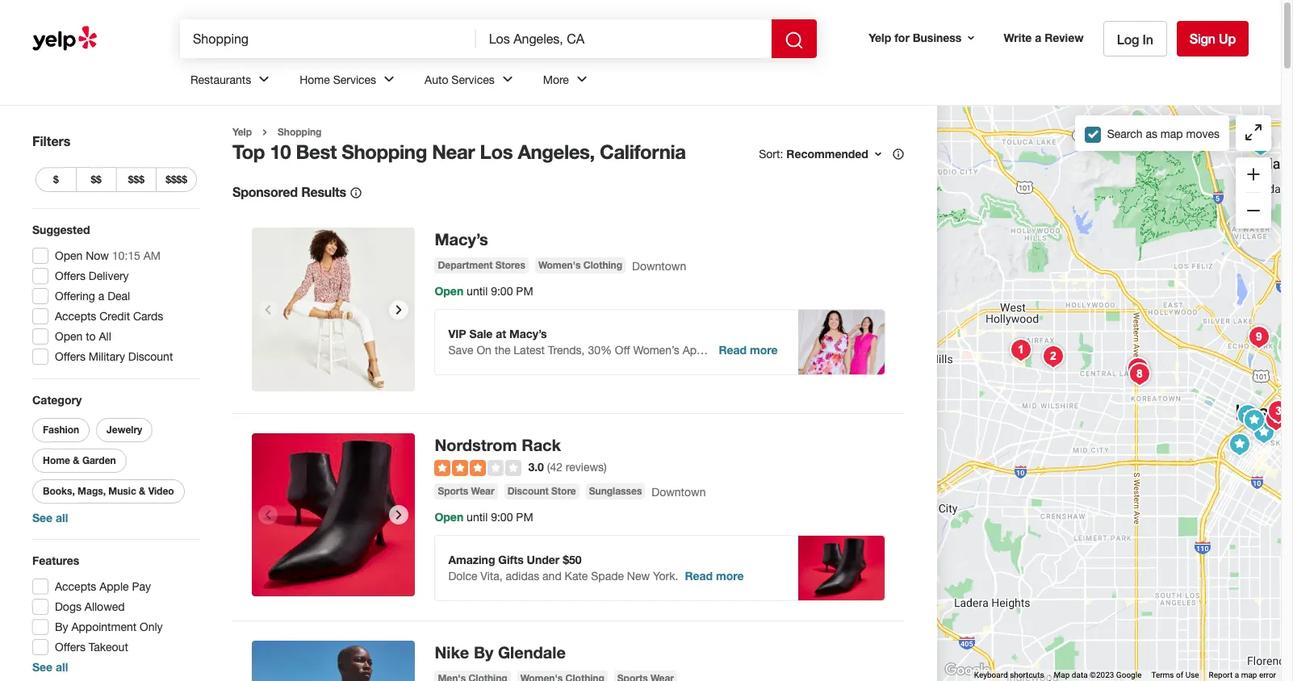 Task type: vqa. For each thing, say whether or not it's contained in the screenshot.
Enter your gender Text Box
no



Task type: locate. For each thing, give the bounding box(es) containing it.
2 see all button from the top
[[32, 660, 68, 674]]

offers left takeout
[[55, 641, 85, 654]]

1 vertical spatial read
[[685, 569, 713, 583]]

1 24 chevron down v2 image from the left
[[254, 70, 274, 89]]

2 see from the top
[[32, 660, 53, 674]]

16 chevron down v2 image right "business" on the right top
[[965, 31, 978, 44]]

york.
[[653, 570, 678, 583]]

moves
[[1186, 127, 1220, 140]]

macy's link
[[435, 230, 488, 249]]

previous image
[[258, 300, 278, 319]]

sponsored
[[232, 184, 298, 200]]

map
[[1054, 671, 1070, 680]]

search as map moves
[[1107, 127, 1220, 140]]

none field up home services
[[193, 30, 463, 48]]

1 horizontal spatial none field
[[489, 30, 759, 48]]

0 vertical spatial see
[[32, 511, 53, 525]]

0 horizontal spatial a
[[98, 290, 104, 303]]

read right women's
[[719, 343, 747, 357]]

1 accepts from the top
[[55, 310, 96, 323]]

1 horizontal spatial macy's
[[509, 327, 547, 341]]

credit
[[99, 310, 130, 323]]

0 vertical spatial nordstrom rack image
[[1232, 399, 1264, 431]]

keyboard
[[974, 671, 1008, 680]]

services for home services
[[333, 73, 376, 86]]

0 horizontal spatial by
[[55, 621, 68, 634]]

mags,
[[78, 485, 106, 497]]

wear
[[471, 485, 494, 497]]

log in
[[1117, 31, 1153, 46]]

0 vertical spatial see all button
[[32, 511, 68, 525]]

2 9:00 from the top
[[491, 511, 513, 524]]

1 horizontal spatial more
[[750, 343, 778, 357]]

write
[[1004, 30, 1032, 44]]

takeout
[[89, 641, 128, 654]]

1 horizontal spatial services
[[451, 73, 495, 86]]

a inside suggested group
[[98, 290, 104, 303]]

1 vertical spatial see
[[32, 660, 53, 674]]

results
[[301, 184, 346, 200]]

24 chevron down v2 image right more
[[572, 70, 592, 89]]

16 chevron down v2 image inside yelp for business button
[[965, 31, 978, 44]]

accepts for accepts apple pay
[[55, 580, 96, 593]]

2 vertical spatial a
[[1235, 671, 1239, 680]]

map right as at the top of the page
[[1161, 127, 1183, 140]]

group
[[1236, 157, 1271, 228], [29, 392, 200, 526], [27, 553, 200, 676]]

a right write at the top right of the page
[[1035, 30, 1041, 44]]

all for features
[[56, 660, 68, 674]]

24 chevron down v2 image inside restaurants link
[[254, 70, 274, 89]]

by inside "group"
[[55, 621, 68, 634]]

1 vertical spatial see all
[[32, 660, 68, 674]]

services
[[333, 73, 376, 86], [451, 73, 495, 86]]

0 horizontal spatial more
[[716, 569, 744, 583]]

1 vertical spatial nordstrom rack image
[[252, 433, 415, 597]]

shopping right best
[[342, 141, 427, 163]]

3 offers from the top
[[55, 641, 85, 654]]

0 vertical spatial all
[[56, 511, 68, 525]]

store
[[551, 485, 576, 497]]

angeles,
[[518, 141, 595, 163]]

discount down cards
[[128, 350, 173, 363]]

3.0 (42 reviews)
[[528, 460, 607, 474]]

1 vertical spatial downtown
[[652, 486, 706, 499]]

9:00 down the stores
[[491, 285, 513, 298]]

2 next image from the top
[[389, 505, 409, 525]]

a
[[1035, 30, 1041, 44], [98, 290, 104, 303], [1235, 671, 1239, 680]]

9:00 down wear
[[491, 511, 513, 524]]

home & garden button
[[32, 449, 126, 473]]

2 see all from the top
[[32, 660, 68, 674]]

zoom in image
[[1244, 165, 1263, 184]]

0 vertical spatial discount
[[128, 350, 173, 363]]

24 chevron down v2 image inside home services link
[[379, 70, 399, 89]]

1 see all from the top
[[32, 511, 68, 525]]

1 vertical spatial see all button
[[32, 660, 68, 674]]

shortcuts
[[1010, 671, 1044, 680]]

0 horizontal spatial home
[[43, 454, 70, 467]]

open to all
[[55, 330, 111, 343]]

offers for offers takeout
[[55, 641, 85, 654]]

0 vertical spatial 9:00
[[491, 285, 513, 298]]

1 offers from the top
[[55, 270, 85, 282]]

accepts for accepts credit cards
[[55, 310, 96, 323]]

vita,
[[481, 570, 503, 583]]

macy's up "department"
[[435, 230, 488, 249]]

1 horizontal spatial home
[[300, 73, 330, 86]]

offers up "offering" at top left
[[55, 270, 85, 282]]

macy's up latest
[[509, 327, 547, 341]]

pm
[[516, 285, 533, 298], [516, 511, 533, 524]]

next image for macy's
[[389, 300, 409, 319]]

until down department stores button
[[467, 285, 488, 298]]

offers delivery
[[55, 270, 129, 282]]

16 chevron down v2 image inside recommended "dropdown button"
[[872, 148, 885, 161]]

0 horizontal spatial read
[[685, 569, 713, 583]]

0 horizontal spatial yelp
[[232, 126, 252, 138]]

see all button down books, on the left bottom of page
[[32, 511, 68, 525]]

1 see from the top
[[32, 511, 53, 525]]

sign up
[[1189, 31, 1236, 46]]

0 vertical spatial until
[[467, 285, 488, 298]]

jewelry
[[107, 424, 142, 436]]

2 none field from the left
[[489, 30, 759, 48]]

yelp for yelp for business
[[869, 30, 891, 44]]

0 vertical spatial downtown
[[632, 260, 686, 273]]

slideshow element for nordstrom rack
[[252, 433, 415, 597]]

home down fashion button
[[43, 454, 70, 467]]

by appointment only
[[55, 621, 163, 634]]

0 vertical spatial by
[[55, 621, 68, 634]]

1 vertical spatial shopping
[[342, 141, 427, 163]]

0 vertical spatial yelp
[[869, 30, 891, 44]]

see all down offers takeout
[[32, 660, 68, 674]]

see for category
[[32, 511, 53, 525]]

the last bookstore image
[[1260, 403, 1292, 435]]

16 info v2 image
[[892, 148, 905, 161], [349, 186, 362, 199]]

see for features
[[32, 660, 53, 674]]

1 all from the top
[[56, 511, 68, 525]]

0 vertical spatial accepts
[[55, 310, 96, 323]]

16 info v2 image right results
[[349, 186, 362, 199]]

1 horizontal spatial read
[[719, 343, 747, 357]]

map left error
[[1241, 671, 1257, 680]]

1 vertical spatial accepts
[[55, 580, 96, 593]]

2 vertical spatial offers
[[55, 641, 85, 654]]

offers for offers military discount
[[55, 350, 85, 363]]

trends,
[[548, 344, 585, 357]]

services down the find field
[[333, 73, 376, 86]]

1 vertical spatial offers
[[55, 350, 85, 363]]

until down wear
[[467, 511, 488, 524]]

0 horizontal spatial shopping
[[278, 126, 322, 138]]

1 services from the left
[[333, 73, 376, 86]]

none field the find
[[193, 30, 463, 48]]

24 chevron down v2 image
[[254, 70, 274, 89], [572, 70, 592, 89]]

0 vertical spatial see all
[[32, 511, 68, 525]]

none field up more link
[[489, 30, 759, 48]]

0 vertical spatial home
[[300, 73, 330, 86]]

macy's image
[[252, 228, 415, 391]]

0 horizontal spatial 16 info v2 image
[[349, 186, 362, 199]]

1 9:00 from the top
[[491, 285, 513, 298]]

yelp link
[[232, 126, 252, 138]]

24 chevron down v2 image right auto services
[[498, 70, 517, 89]]

16 chevron down v2 image right 'recommended' at top
[[872, 148, 885, 161]]

all down offers takeout
[[56, 660, 68, 674]]

3.0
[[528, 460, 544, 474]]

2 open until 9:00 pm from the top
[[435, 510, 533, 524]]

0 vertical spatial 16 chevron down v2 image
[[965, 31, 978, 44]]

2 vertical spatial group
[[27, 553, 200, 676]]

map for as
[[1161, 127, 1183, 140]]

pm for nordstrom rack
[[516, 511, 533, 524]]

for
[[894, 30, 910, 44]]

suggested group
[[27, 222, 200, 370]]

shopping
[[278, 126, 322, 138], [342, 141, 427, 163]]

see all button down offers takeout
[[32, 660, 68, 674]]

keyboard shortcuts
[[974, 671, 1044, 680]]

0 vertical spatial next image
[[389, 300, 409, 319]]

log
[[1117, 31, 1139, 46]]

business
[[913, 30, 962, 44]]

a for report
[[1235, 671, 1239, 680]]

1 horizontal spatial 24 chevron down v2 image
[[572, 70, 592, 89]]

2 pm from the top
[[516, 511, 533, 524]]

Near text field
[[489, 30, 759, 48]]

2 services from the left
[[451, 73, 495, 86]]

9:00 for nordstrom rack
[[491, 511, 513, 524]]

by
[[55, 621, 68, 634], [474, 643, 493, 662]]

see all button for category
[[32, 511, 68, 525]]

a left 'deal'
[[98, 290, 104, 303]]

16 chevron down v2 image
[[965, 31, 978, 44], [872, 148, 885, 161]]

home inside button
[[43, 454, 70, 467]]

0 vertical spatial offers
[[55, 270, 85, 282]]

nordstrom rack image
[[1232, 399, 1264, 431], [252, 433, 415, 597]]

1 horizontal spatial discount
[[507, 485, 549, 497]]

1 vertical spatial macy's
[[509, 327, 547, 341]]

1 vertical spatial pm
[[516, 511, 533, 524]]

services for auto services
[[451, 73, 495, 86]]

home down the find "text field"
[[300, 73, 330, 86]]

accepts inside suggested group
[[55, 310, 96, 323]]

0 vertical spatial read
[[719, 343, 747, 357]]

yelp left for
[[869, 30, 891, 44]]

$
[[53, 174, 59, 186]]

1 slideshow element from the top
[[252, 228, 415, 391]]

0 vertical spatial more
[[750, 343, 778, 357]]

24 chevron down v2 image right restaurants
[[254, 70, 274, 89]]

1 horizontal spatial 16 chevron down v2 image
[[965, 31, 978, 44]]

1 24 chevron down v2 image from the left
[[379, 70, 399, 89]]

24 chevron down v2 image for home services
[[379, 70, 399, 89]]

24 chevron down v2 image inside more link
[[572, 70, 592, 89]]

sunglasses button
[[586, 484, 645, 500]]

24 chevron down v2 image for auto services
[[498, 70, 517, 89]]

1 horizontal spatial &
[[139, 485, 146, 497]]

open until 9:00 pm down department stores link
[[435, 284, 533, 298]]

0 vertical spatial slideshow element
[[252, 228, 415, 391]]

1 horizontal spatial yelp
[[869, 30, 891, 44]]

fashion button
[[32, 418, 90, 442]]

24 chevron down v2 image left auto
[[379, 70, 399, 89]]

map region
[[743, 0, 1293, 681]]

1 horizontal spatial by
[[474, 643, 493, 662]]

discount down 3.0
[[507, 485, 549, 497]]

read inside amazing gifts under $50 dolce vita, adidas and kate spade new york. read more
[[685, 569, 713, 583]]

1 vertical spatial a
[[98, 290, 104, 303]]

1 vertical spatial 9:00
[[491, 511, 513, 524]]

more right apparel
[[750, 343, 778, 357]]

1 vertical spatial discount
[[507, 485, 549, 497]]

& left "garden"
[[73, 454, 80, 467]]

0 vertical spatial &
[[73, 454, 80, 467]]

books,
[[43, 485, 75, 497]]

1 vertical spatial 16 chevron down v2 image
[[872, 148, 885, 161]]

1 vertical spatial home
[[43, 454, 70, 467]]

shopping up best
[[278, 126, 322, 138]]

clothing
[[583, 259, 622, 272]]

9:00
[[491, 285, 513, 298], [491, 511, 513, 524]]

$$$ button
[[116, 167, 156, 192]]

1 none field from the left
[[193, 30, 463, 48]]

zoom out image
[[1244, 201, 1263, 220]]

2 24 chevron down v2 image from the left
[[498, 70, 517, 89]]

see all down books, on the left bottom of page
[[32, 511, 68, 525]]

of
[[1176, 671, 1183, 680]]

1 vertical spatial 16 info v2 image
[[349, 186, 362, 199]]

0 vertical spatial pm
[[516, 285, 533, 298]]

1 open until 9:00 pm from the top
[[435, 284, 533, 298]]

see all for category
[[32, 511, 68, 525]]

0 horizontal spatial nordstrom rack image
[[252, 433, 415, 597]]

sunday's best thrift apparel image
[[1243, 321, 1275, 353]]

24 chevron down v2 image inside auto services link
[[498, 70, 517, 89]]

0 vertical spatial a
[[1035, 30, 1041, 44]]

0 horizontal spatial none field
[[193, 30, 463, 48]]

1 horizontal spatial 24 chevron down v2 image
[[498, 70, 517, 89]]

1 horizontal spatial map
[[1241, 671, 1257, 680]]

1 vertical spatial yelp
[[232, 126, 252, 138]]

16 chevron down v2 image for recommended
[[872, 148, 885, 161]]

accepts up dogs
[[55, 580, 96, 593]]

0 vertical spatial shopping
[[278, 126, 322, 138]]

offers for offers delivery
[[55, 270, 85, 282]]

1 horizontal spatial a
[[1035, 30, 1041, 44]]

pm down the stores
[[516, 285, 533, 298]]

yelp inside button
[[869, 30, 891, 44]]

slideshow element for macy's
[[252, 228, 415, 391]]

california
[[600, 141, 686, 163]]

log in link
[[1103, 21, 1167, 56]]

offers down open to all at the left of the page
[[55, 350, 85, 363]]

0 horizontal spatial services
[[333, 73, 376, 86]]

all down books, on the left bottom of page
[[56, 511, 68, 525]]

macy's
[[435, 230, 488, 249], [509, 327, 547, 341]]

1 horizontal spatial nordstrom rack image
[[1232, 399, 1264, 431]]

nordstrom rack
[[435, 435, 561, 454]]

1 vertical spatial open until 9:00 pm
[[435, 510, 533, 524]]

to
[[86, 330, 96, 343]]

yelp up top
[[232, 126, 252, 138]]

1 vertical spatial next image
[[389, 505, 409, 525]]

None field
[[193, 30, 463, 48], [489, 30, 759, 48]]

macy's inside vip sale at macy's save on the latest trends, 30% off women's apparel read more
[[509, 327, 547, 341]]

2 horizontal spatial a
[[1235, 671, 1239, 680]]

$50
[[563, 553, 582, 567]]

16 chevron down v2 image for yelp for business
[[965, 31, 978, 44]]

department stores button
[[435, 258, 529, 274]]

accepts down "offering" at top left
[[55, 310, 96, 323]]

16 info v2 image right recommended "dropdown button"
[[892, 148, 905, 161]]

None search field
[[180, 19, 820, 58]]

2 slideshow element from the top
[[252, 433, 415, 597]]

24 chevron down v2 image
[[379, 70, 399, 89], [498, 70, 517, 89]]

report a map error link
[[1209, 671, 1276, 680]]

amazing gifts under $50 dolce vita, adidas and kate spade new york. read more
[[448, 553, 744, 583]]

1 see all button from the top
[[32, 511, 68, 525]]

on
[[477, 344, 491, 357]]

open until 9:00 pm down wear
[[435, 510, 533, 524]]

0 horizontal spatial map
[[1161, 127, 1183, 140]]

vip sale at macy's save on the latest trends, 30% off women's apparel read more
[[448, 327, 778, 357]]

6ixthsense image
[[1123, 358, 1156, 390]]

0 horizontal spatial discount
[[128, 350, 173, 363]]

adidas
[[506, 570, 539, 583]]

2 all from the top
[[56, 660, 68, 674]]

1 vertical spatial until
[[467, 511, 488, 524]]

next image
[[389, 300, 409, 319], [389, 505, 409, 525]]

see all
[[32, 511, 68, 525], [32, 660, 68, 674]]

see all button for features
[[32, 660, 68, 674]]

0 horizontal spatial 24 chevron down v2 image
[[379, 70, 399, 89]]

& left video
[[139, 485, 146, 497]]

auto services link
[[412, 58, 530, 105]]

appointment
[[71, 621, 137, 634]]

by right the nike
[[474, 643, 493, 662]]

report
[[1209, 671, 1233, 680]]

$ button
[[36, 167, 76, 192]]

0 horizontal spatial 24 chevron down v2 image
[[254, 70, 274, 89]]

1 until from the top
[[467, 285, 488, 298]]

sports wear button
[[435, 484, 498, 500]]

in
[[1142, 31, 1153, 46]]

pm for macy's
[[516, 285, 533, 298]]

2 until from the top
[[467, 511, 488, 524]]

by down dogs
[[55, 621, 68, 634]]

2 24 chevron down v2 image from the left
[[572, 70, 592, 89]]

9:00 for macy's
[[491, 285, 513, 298]]

review
[[1045, 30, 1084, 44]]

sale
[[469, 327, 493, 341]]

1 vertical spatial all
[[56, 660, 68, 674]]

pm down the discount store link
[[516, 511, 533, 524]]

1 vertical spatial slideshow element
[[252, 433, 415, 597]]

0 vertical spatial macy's
[[435, 230, 488, 249]]

0 horizontal spatial &
[[73, 454, 80, 467]]

1 vertical spatial map
[[1241, 671, 1257, 680]]

more right york.
[[716, 569, 744, 583]]

all
[[56, 511, 68, 525], [56, 660, 68, 674]]

open down the suggested
[[55, 249, 83, 262]]

gifts
[[498, 553, 524, 567]]

google
[[1116, 671, 1142, 680]]

1 pm from the top
[[516, 285, 533, 298]]

0 horizontal spatial 16 chevron down v2 image
[[872, 148, 885, 161]]

slideshow element
[[252, 228, 415, 391], [252, 433, 415, 597]]

2 accepts from the top
[[55, 580, 96, 593]]

0 horizontal spatial macy's
[[435, 230, 488, 249]]

home services
[[300, 73, 376, 86]]

0 vertical spatial map
[[1161, 127, 1183, 140]]

a right report
[[1235, 671, 1239, 680]]

1 next image from the top
[[389, 300, 409, 319]]

home inside business categories element
[[300, 73, 330, 86]]

0 vertical spatial open until 9:00 pm
[[435, 284, 533, 298]]

apple
[[99, 580, 129, 593]]

open down "department"
[[435, 284, 463, 298]]

all
[[99, 330, 111, 343]]

1 horizontal spatial 16 info v2 image
[[892, 148, 905, 161]]

see all button
[[32, 511, 68, 525], [32, 660, 68, 674]]

downtown right sunglasses link
[[652, 486, 706, 499]]

until for nordstrom rack
[[467, 511, 488, 524]]

downtown right clothing at the left top of the page
[[632, 260, 686, 273]]

0 vertical spatial 16 info v2 image
[[892, 148, 905, 161]]

1 vertical spatial more
[[716, 569, 744, 583]]

report a map error
[[1209, 671, 1276, 680]]

2 offers from the top
[[55, 350, 85, 363]]

read right york.
[[685, 569, 713, 583]]

group containing features
[[27, 553, 200, 676]]

elsis image
[[1122, 352, 1154, 385]]

services right auto
[[451, 73, 495, 86]]

1 vertical spatial group
[[29, 392, 200, 526]]



Task type: describe. For each thing, give the bounding box(es) containing it.
sports
[[438, 485, 468, 497]]

search image
[[785, 31, 804, 50]]

top
[[232, 141, 265, 163]]

as
[[1146, 127, 1157, 140]]

sort:
[[759, 148, 783, 161]]

more inside vip sale at macy's save on the latest trends, 30% off women's apparel read more
[[750, 343, 778, 357]]

group containing category
[[29, 392, 200, 526]]

japanla image
[[1037, 340, 1069, 372]]

macy's image
[[1238, 404, 1270, 436]]

0 vertical spatial group
[[1236, 157, 1271, 228]]

all for category
[[56, 511, 68, 525]]

stores
[[495, 259, 525, 272]]

offers takeout
[[55, 641, 128, 654]]

Find text field
[[193, 30, 463, 48]]

10
[[270, 141, 291, 163]]

cards
[[133, 310, 163, 323]]

dolce
[[448, 570, 477, 583]]

garden
[[82, 454, 116, 467]]

recommended button
[[786, 147, 885, 161]]

map for a
[[1241, 671, 1257, 680]]

terms
[[1151, 671, 1174, 680]]

write a review
[[1004, 30, 1084, 44]]

category
[[32, 393, 82, 407]]

discount inside suggested group
[[128, 350, 173, 363]]

a for offering
[[98, 290, 104, 303]]

downtown for store
[[652, 486, 706, 499]]

reviews)
[[566, 461, 607, 474]]

allowed
[[85, 601, 125, 613]]

24 chevron down v2 image for restaurants
[[254, 70, 274, 89]]

glendale
[[498, 643, 566, 662]]

none field near
[[489, 30, 759, 48]]

fashion
[[43, 424, 79, 436]]

open down sports
[[435, 510, 463, 524]]

women's clothing link
[[535, 258, 626, 274]]

next image for nordstrom rack
[[389, 505, 409, 525]]

discount store link
[[504, 484, 579, 500]]

vans image
[[1248, 416, 1280, 448]]

best
[[296, 141, 337, 163]]

open until 9:00 pm for macy's
[[435, 284, 533, 298]]

$$ button
[[76, 167, 116, 192]]

sponsored results
[[232, 184, 346, 200]]

16 chevron right v2 image
[[258, 126, 271, 139]]

pay
[[132, 580, 151, 593]]

department
[[438, 259, 493, 272]]

books, mags, music & video button
[[32, 479, 185, 504]]

rave wonderland image
[[1224, 428, 1256, 460]]

open now 10:15 am
[[55, 249, 161, 262]]

kate
[[565, 570, 588, 583]]

$$
[[91, 174, 102, 186]]

more inside amazing gifts under $50 dolce vita, adidas and kate spade new york. read more
[[716, 569, 744, 583]]

restaurants
[[190, 73, 251, 86]]

offering a deal
[[55, 290, 130, 303]]

home & garden
[[43, 454, 116, 467]]

(42
[[547, 461, 563, 474]]

only
[[140, 621, 163, 634]]

sunglasses link
[[586, 484, 645, 500]]

deal
[[107, 290, 130, 303]]

1 horizontal spatial shopping
[[342, 141, 427, 163]]

downtown for clothing
[[632, 260, 686, 273]]

discount store
[[507, 485, 576, 497]]

1 vertical spatial by
[[474, 643, 493, 662]]

delivery
[[89, 270, 129, 282]]

google image
[[941, 660, 994, 681]]

10:15
[[112, 249, 140, 262]]

1 vertical spatial &
[[139, 485, 146, 497]]

offers military discount
[[55, 350, 173, 363]]

nike by glendale
[[435, 643, 566, 662]]

now
[[86, 249, 109, 262]]

auto services
[[425, 73, 495, 86]]

nordstrom rack link
[[435, 435, 561, 454]]

latest
[[514, 344, 545, 357]]

music
[[108, 485, 136, 497]]

dogs
[[55, 601, 81, 613]]

discount inside discount store button
[[507, 485, 549, 497]]

nike
[[435, 643, 469, 662]]

read inside vip sale at macy's save on the latest trends, 30% off women's apparel read more
[[719, 343, 747, 357]]

save
[[448, 344, 473, 357]]

recommended
[[786, 147, 868, 161]]

write a review link
[[997, 23, 1090, 52]]

see all for features
[[32, 660, 68, 674]]

yelp for business button
[[862, 23, 984, 52]]

discount store button
[[504, 484, 579, 500]]

under
[[527, 553, 560, 567]]

open left to
[[55, 330, 83, 343]]

map data ©2023 google
[[1054, 671, 1142, 680]]

home for home services
[[300, 73, 330, 86]]

women's
[[633, 344, 679, 357]]

home for home & garden
[[43, 454, 70, 467]]

near
[[432, 141, 475, 163]]

top 10 best shopping near los angeles, california
[[232, 141, 686, 163]]

women's clothing button
[[535, 258, 626, 274]]

open until 9:00 pm for nordstrom rack
[[435, 510, 533, 524]]

sign
[[1189, 31, 1215, 46]]

at
[[496, 327, 506, 341]]

department stores link
[[435, 258, 529, 274]]

nordstrom rack image inside map region
[[1232, 399, 1264, 431]]

restaurants link
[[178, 58, 287, 105]]

use
[[1185, 671, 1199, 680]]

suggested
[[32, 223, 90, 236]]

24 chevron down v2 image for more
[[572, 70, 592, 89]]

error
[[1259, 671, 1276, 680]]

expand map image
[[1244, 123, 1263, 142]]

sign up link
[[1177, 21, 1249, 56]]

terms of use link
[[1151, 671, 1199, 680]]

$$$
[[128, 174, 144, 186]]

previous image
[[258, 505, 278, 525]]

yelp for yelp "link" in the top of the page
[[232, 126, 252, 138]]

los
[[480, 141, 513, 163]]

auto
[[425, 73, 448, 86]]

a for write
[[1035, 30, 1041, 44]]

vip
[[448, 327, 466, 341]]

the grove image
[[1005, 334, 1037, 366]]

nike by glendale image
[[1245, 128, 1277, 160]]

grand central market image
[[1262, 395, 1293, 427]]

filters
[[32, 133, 71, 149]]

offering
[[55, 290, 95, 303]]

am
[[143, 249, 161, 262]]

features
[[32, 554, 79, 567]]

3 star rating image
[[435, 460, 522, 476]]

until for macy's
[[467, 285, 488, 298]]

business categories element
[[178, 58, 1249, 105]]



